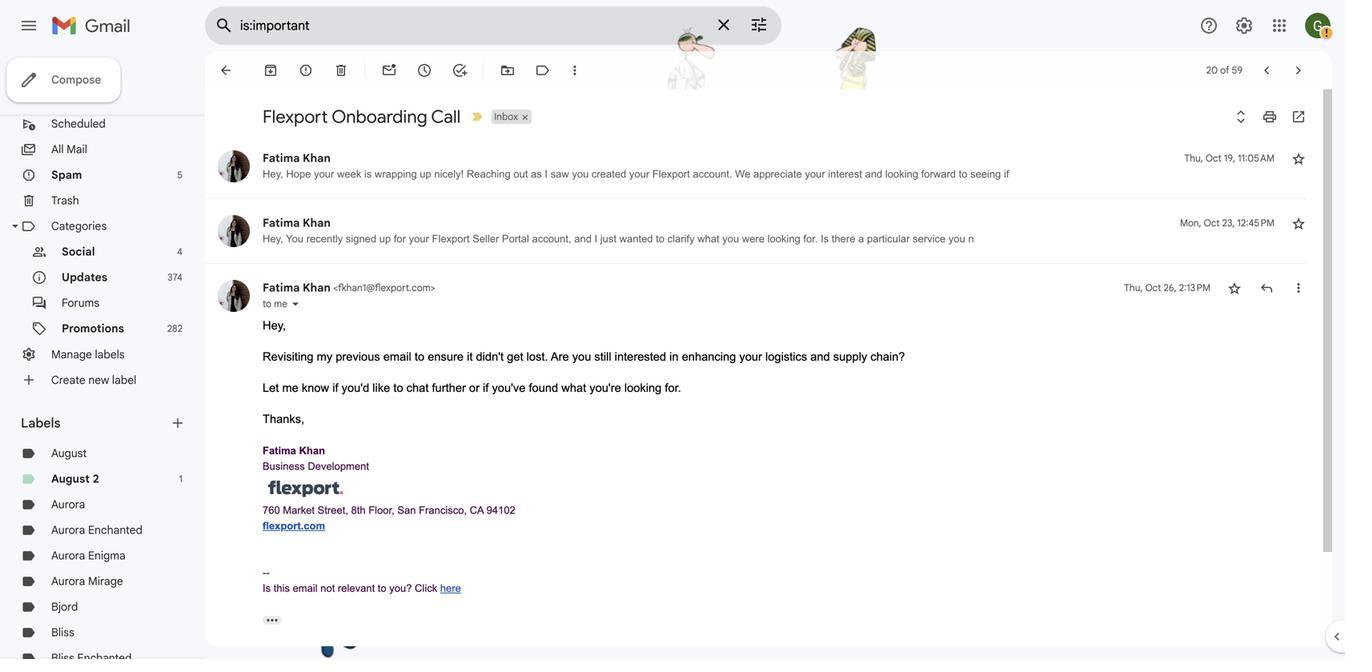 Task type: describe. For each thing, give the bounding box(es) containing it.
khan inside fatima khan business development
[[299, 445, 325, 457]]

12:45 pm
[[1237, 217, 1275, 229]]

0 vertical spatial is
[[821, 233, 829, 245]]

labels
[[21, 416, 61, 432]]

mon, oct 23, 12:45 pm
[[1180, 217, 1275, 229]]

0 horizontal spatial flexport
[[263, 106, 328, 128]]

forums link
[[62, 296, 99, 310]]

mon, oct 23, 12:45 pm cell
[[1180, 215, 1275, 231]]

updates
[[62, 271, 107, 285]]

1
[[179, 474, 183, 486]]

create
[[51, 373, 85, 387]]

forums
[[62, 296, 99, 310]]

august link
[[51, 447, 87, 461]]

updates link
[[62, 271, 107, 285]]

snooze image
[[416, 62, 432, 78]]

thu, oct 26, 2:13 pm cell
[[1124, 280, 1211, 296]]

1 fatima from the top
[[263, 151, 300, 165]]

settings image
[[1235, 16, 1254, 35]]

revisiting my previous email to ensure it didn't get lost. are you still interested in enhancing your logistics and supply chain?
[[263, 350, 905, 364]]

2 horizontal spatial if
[[1004, 168, 1009, 180]]

spam
[[51, 168, 82, 182]]

in
[[669, 350, 679, 364]]

san
[[397, 505, 416, 517]]

aurora mirage
[[51, 575, 123, 589]]

hey, for hey, you recently signed up for your flexport seller portal account, and i just wanted to clarify what you were looking for. is there a particular service you n
[[263, 233, 283, 245]]

4
[[177, 246, 183, 258]]

me for to
[[274, 298, 287, 310]]

list containing fatima khan
[[205, 135, 1307, 660]]

0 vertical spatial up
[[420, 168, 431, 180]]

street,
[[318, 505, 348, 517]]

760
[[263, 505, 280, 517]]

aurora for aurora enchanted
[[51, 524, 85, 538]]

create new label link
[[51, 373, 136, 387]]

account,
[[532, 233, 571, 245]]

1 horizontal spatial if
[[483, 382, 489, 395]]

market
[[283, 505, 315, 517]]

1 horizontal spatial email
[[383, 350, 411, 364]]

0 horizontal spatial what
[[561, 382, 586, 395]]

portal
[[502, 233, 529, 245]]

categories
[[51, 219, 107, 233]]

my
[[317, 350, 332, 364]]

seller
[[472, 233, 499, 245]]

created
[[592, 168, 626, 180]]

compose
[[51, 73, 101, 87]]

5
[[177, 169, 183, 181]]

aurora for aurora enigma
[[51, 549, 85, 563]]

august 2
[[51, 472, 99, 486]]

not
[[320, 583, 335, 595]]

further
[[432, 382, 466, 395]]

main menu image
[[19, 16, 38, 35]]

not starred checkbox for mon, oct 23, 12:45 pm
[[1291, 215, 1307, 231]]

reaching
[[467, 168, 511, 180]]

just
[[600, 233, 617, 245]]

enhancing
[[682, 350, 736, 364]]

thu, oct 19, 11:05 am cell
[[1184, 151, 1275, 167]]

aurora enigma
[[51, 549, 126, 563]]

all mail link
[[51, 143, 87, 157]]

bliss
[[51, 626, 74, 640]]

not starred checkbox for thu, oct 19, 11:05 am
[[1291, 151, 1307, 167]]

aurora enchanted
[[51, 524, 143, 538]]

you left were
[[722, 233, 739, 245]]

scheduled
[[51, 117, 106, 131]]

-- is this email not relevant to you? click here
[[263, 567, 461, 595]]

all mail
[[51, 143, 87, 157]]

trash link
[[51, 194, 79, 208]]

gmail image
[[51, 10, 139, 42]]

to me
[[263, 298, 287, 310]]

khan left < at the left top of the page
[[303, 281, 331, 295]]

as
[[531, 168, 542, 180]]

11:05 am
[[1238, 153, 1275, 165]]

thu, for thu, oct 19, 11:05 am
[[1184, 153, 1203, 165]]

spam link
[[51, 168, 82, 182]]

khan up 'hope'
[[303, 151, 331, 165]]

particular
[[867, 233, 910, 245]]

not starred image
[[1227, 280, 1243, 296]]

compose button
[[6, 58, 120, 102]]

hey, hope your week is wrapping up nicely! reaching out as i saw you created your flexport account. we appreciate your interest and looking forward to seeing if
[[263, 168, 1009, 180]]

your left "interest"
[[805, 168, 825, 180]]

call
[[431, 106, 461, 128]]

you left n
[[949, 233, 965, 245]]

found
[[529, 382, 558, 395]]

service
[[913, 233, 946, 245]]

forward
[[921, 168, 956, 180]]

clear search image
[[708, 9, 740, 41]]

fkhan1@flexport.com
[[338, 282, 431, 294]]

labels heading
[[21, 416, 170, 432]]

or
[[469, 382, 480, 395]]

mirage
[[88, 575, 123, 589]]

saw
[[551, 168, 569, 180]]

khan up recently
[[303, 216, 331, 230]]

seeing
[[970, 168, 1001, 180]]

were
[[742, 233, 765, 245]]

clarify
[[667, 233, 695, 245]]

didn't
[[476, 350, 504, 364]]

374
[[168, 272, 183, 284]]

create new label
[[51, 373, 136, 387]]

onboarding
[[332, 106, 427, 128]]

to left "clarify"
[[656, 233, 665, 245]]

not starred image for thu, oct 19, 11:05 am
[[1291, 151, 1307, 167]]

aurora link
[[51, 498, 85, 512]]

nicely!
[[434, 168, 464, 180]]

previous
[[336, 350, 380, 364]]

manage
[[51, 348, 92, 362]]

is inside -- is this email not relevant to you? click here
[[263, 583, 271, 595]]

Search mail text field
[[240, 18, 705, 34]]

we
[[735, 168, 751, 180]]

thu, oct 19, 11:05 am
[[1184, 153, 1275, 165]]

0 horizontal spatial if
[[332, 382, 338, 395]]

Not starred checkbox
[[1227, 280, 1243, 296]]

fatima khan for hope
[[263, 151, 331, 165]]

hey, for hey, hope your week is wrapping up nicely! reaching out as i saw you created your flexport account. we appreciate your interest and looking forward to seeing if
[[263, 168, 283, 180]]

to left ensure
[[415, 350, 424, 364]]

2 horizontal spatial flexport
[[652, 168, 690, 180]]

let
[[263, 382, 279, 395]]

8th
[[351, 505, 366, 517]]

oct for 19,
[[1206, 153, 1222, 165]]

1 horizontal spatial what
[[698, 233, 720, 245]]

still
[[594, 350, 611, 364]]



Task type: vqa. For each thing, say whether or not it's contained in the screenshot.
the 'Search mail' ICON
yes



Task type: locate. For each thing, give the bounding box(es) containing it.
20
[[1206, 64, 1218, 76]]

wanted
[[619, 233, 653, 245]]

3 hey, from the top
[[263, 319, 286, 332]]

oct left 26,
[[1145, 282, 1161, 294]]

1 aurora from the top
[[51, 498, 85, 512]]

enchanted
[[88, 524, 143, 538]]

archive image
[[263, 62, 279, 78]]

2 horizontal spatial and
[[865, 168, 882, 180]]

aurora enchanted link
[[51, 524, 143, 538]]

signed
[[346, 233, 376, 245]]

for. left there at the right of page
[[803, 233, 818, 245]]

not starred image right 12:45 pm
[[1291, 215, 1307, 231]]

wrapping
[[375, 168, 417, 180]]

oct inside "cell"
[[1145, 282, 1161, 294]]

aurora enigma link
[[51, 549, 126, 563]]

to left show details image at the top left of page
[[263, 298, 272, 310]]

to left "you?"
[[378, 583, 386, 595]]

2 not starred image from the top
[[1291, 215, 1307, 231]]

back to important image
[[218, 62, 234, 78]]

0 vertical spatial i
[[545, 168, 548, 180]]

2 vertical spatial oct
[[1145, 282, 1161, 294]]

francisco,
[[419, 505, 467, 517]]

it
[[467, 350, 473, 364]]

is
[[364, 168, 372, 180]]

1 vertical spatial fatima khan
[[263, 216, 331, 230]]

0 horizontal spatial and
[[574, 233, 592, 245]]

flexport.com
[[263, 520, 325, 532]]

hey, left you
[[263, 233, 283, 245]]

and
[[865, 168, 882, 180], [574, 233, 592, 245], [810, 350, 830, 364]]

support image
[[1199, 16, 1219, 35]]

2
[[93, 472, 99, 486]]

out
[[514, 168, 528, 180]]

fatima inside fatima khan business development
[[263, 445, 296, 457]]

0 vertical spatial and
[[865, 168, 882, 180]]

not starred image
[[1291, 151, 1307, 167], [1291, 215, 1307, 231]]

59
[[1232, 64, 1243, 76]]

1 vertical spatial and
[[574, 233, 592, 245]]

categories link
[[51, 219, 107, 233]]

hope
[[286, 168, 311, 180]]

your right for at the left top of page
[[409, 233, 429, 245]]

0 horizontal spatial email
[[293, 583, 318, 595]]

1 fatima khan from the top
[[263, 151, 331, 165]]

is left there at the right of page
[[821, 233, 829, 245]]

2 vertical spatial flexport
[[432, 233, 470, 245]]

social link
[[62, 245, 95, 259]]

fatima khan
[[263, 151, 331, 165], [263, 216, 331, 230]]

is left this
[[263, 583, 271, 595]]

august 2 link
[[51, 472, 99, 486]]

oct for 23,
[[1204, 217, 1220, 229]]

you'd
[[342, 382, 369, 395]]

email inside -- is this email not relevant to you? click here
[[293, 583, 318, 595]]

3 aurora from the top
[[51, 549, 85, 563]]

0 vertical spatial email
[[383, 350, 411, 364]]

2 fatima khan from the top
[[263, 216, 331, 230]]

more image
[[567, 62, 583, 78]]

0 horizontal spatial is
[[263, 583, 271, 595]]

oct left 23,
[[1204, 217, 1220, 229]]

show details image
[[291, 299, 300, 309]]

hey, for hey,
[[263, 319, 286, 332]]

here
[[440, 583, 461, 595]]

what
[[698, 233, 720, 245], [561, 382, 586, 395]]

me right let
[[282, 382, 299, 395]]

aurora for aurora link
[[51, 498, 85, 512]]

report spam image
[[298, 62, 314, 78]]

1 vertical spatial not starred checkbox
[[1291, 215, 1307, 231]]

and right "interest"
[[865, 168, 882, 180]]

to left seeing
[[959, 168, 968, 180]]

-
[[263, 567, 266, 579], [266, 567, 270, 579]]

0 horizontal spatial for.
[[665, 382, 681, 395]]

1 vertical spatial august
[[51, 472, 90, 486]]

manage labels link
[[51, 348, 125, 362]]

oct for 26,
[[1145, 282, 1161, 294]]

aurora down august 2 link
[[51, 498, 85, 512]]

1 vertical spatial not starred image
[[1291, 215, 1307, 231]]

you
[[286, 233, 304, 245]]

chain?
[[871, 350, 905, 364]]

0 vertical spatial looking
[[885, 168, 918, 180]]

ca
[[470, 505, 484, 517]]

you right saw
[[572, 168, 589, 180]]

thanks,
[[263, 413, 304, 426]]

1 vertical spatial email
[[293, 583, 318, 595]]

fatima up 'hope'
[[263, 151, 300, 165]]

bjord link
[[51, 601, 78, 615]]

1 vertical spatial is
[[263, 583, 271, 595]]

1 vertical spatial flexport
[[652, 168, 690, 180]]

thu, left 26,
[[1124, 282, 1143, 294]]

a
[[858, 233, 864, 245]]

aurora down aurora link
[[51, 524, 85, 538]]

aurora up aurora mirage link
[[51, 549, 85, 563]]

if right seeing
[[1004, 168, 1009, 180]]

2 horizontal spatial looking
[[885, 168, 918, 180]]

1 vertical spatial thu,
[[1124, 282, 1143, 294]]

floor,
[[369, 505, 395, 517]]

ensure
[[428, 350, 464, 364]]

flexport left seller
[[432, 233, 470, 245]]

you left still
[[572, 350, 591, 364]]

khan up development
[[299, 445, 325, 457]]

1 vertical spatial me
[[282, 382, 299, 395]]

labels navigation
[[0, 0, 205, 660]]

1 hey, from the top
[[263, 168, 283, 180]]

august for august link
[[51, 447, 87, 461]]

add to tasks image
[[452, 62, 468, 78]]

19,
[[1224, 153, 1236, 165]]

i left just
[[595, 233, 597, 245]]

0 horizontal spatial up
[[379, 233, 391, 245]]

to right like
[[393, 382, 403, 395]]

not starred checkbox right 11:05 am
[[1291, 151, 1307, 167]]

fatima khan up you
[[263, 216, 331, 230]]

if right know
[[332, 382, 338, 395]]

your left logistics
[[739, 350, 762, 364]]

2 vertical spatial hey,
[[263, 319, 286, 332]]

fatima khan cell
[[263, 281, 435, 295]]

4 aurora from the top
[[51, 575, 85, 589]]

not starred image for mon, oct 23, 12:45 pm
[[1291, 215, 1307, 231]]

2:13 pm
[[1179, 282, 1211, 294]]

2 fatima from the top
[[263, 216, 300, 230]]

thu, left 19,
[[1184, 153, 1203, 165]]

thu, for thu, oct 26, 2:13 pm
[[1124, 282, 1143, 294]]

aurora mirage link
[[51, 575, 123, 589]]

1 horizontal spatial thu,
[[1184, 153, 1203, 165]]

fatima up business
[[263, 445, 296, 457]]

1 vertical spatial for.
[[665, 382, 681, 395]]

0 vertical spatial hey,
[[263, 168, 283, 180]]

1 horizontal spatial flexport
[[432, 233, 470, 245]]

i right as
[[545, 168, 548, 180]]

get
[[507, 350, 523, 364]]

account.
[[693, 168, 732, 180]]

august for august 2
[[51, 472, 90, 486]]

thu, inside "cell"
[[1124, 282, 1143, 294]]

hey, you recently signed up for your flexport seller portal account, and i just wanted to clarify what you were looking for. is there a particular service you n
[[263, 233, 974, 245]]

fatima up you
[[263, 216, 300, 230]]

0 vertical spatial oct
[[1206, 153, 1222, 165]]

0 vertical spatial me
[[274, 298, 287, 310]]

hey, left 'hope'
[[263, 168, 283, 180]]

new
[[88, 373, 109, 387]]

interest
[[828, 168, 862, 180]]

2 vertical spatial and
[[810, 350, 830, 364]]

0 vertical spatial not starred image
[[1291, 151, 1307, 167]]

None search field
[[205, 6, 781, 45]]

this
[[274, 583, 290, 595]]

1 horizontal spatial i
[[595, 233, 597, 245]]

4 fatima from the top
[[263, 445, 296, 457]]

1 horizontal spatial for.
[[803, 233, 818, 245]]

know
[[302, 382, 329, 395]]

labels image
[[535, 62, 551, 78]]

me left show details image at the top left of page
[[274, 298, 287, 310]]

your left week
[[314, 168, 334, 180]]

older image
[[1291, 62, 1307, 78]]

0 vertical spatial for.
[[803, 233, 818, 245]]

email up like
[[383, 350, 411, 364]]

move to image
[[500, 62, 516, 78]]

1 vertical spatial what
[[561, 382, 586, 395]]

newer image
[[1259, 62, 1275, 78]]

1 vertical spatial looking
[[768, 233, 801, 245]]

inbox
[[494, 111, 518, 123]]

label
[[112, 373, 136, 387]]

delete image
[[333, 62, 349, 78]]

you're
[[590, 382, 621, 395]]

looking left forward
[[885, 168, 918, 180]]

1 not starred image from the top
[[1291, 151, 1307, 167]]

1 not starred checkbox from the top
[[1291, 151, 1307, 167]]

interested
[[615, 350, 666, 364]]

looking down interested
[[624, 382, 662, 395]]

1 horizontal spatial is
[[821, 233, 829, 245]]

flexport
[[263, 106, 328, 128], [652, 168, 690, 180], [432, 233, 470, 245]]

1 vertical spatial hey,
[[263, 233, 283, 245]]

august left 2
[[51, 472, 90, 486]]

1 august from the top
[[51, 447, 87, 461]]

search mail image
[[210, 11, 239, 40]]

3 fatima from the top
[[263, 281, 300, 295]]

there
[[832, 233, 855, 245]]

1 horizontal spatial looking
[[768, 233, 801, 245]]

bjord
[[51, 601, 78, 615]]

0 vertical spatial thu,
[[1184, 153, 1203, 165]]

you've
[[492, 382, 526, 395]]

0 vertical spatial fatima khan
[[263, 151, 331, 165]]

fatima up to me
[[263, 281, 300, 295]]

2 not starred checkbox from the top
[[1291, 215, 1307, 231]]

social
[[62, 245, 95, 259]]

promotions
[[62, 322, 124, 336]]

email left not
[[293, 583, 318, 595]]

fatima khan up 'hope'
[[263, 151, 331, 165]]

0 horizontal spatial i
[[545, 168, 548, 180]]

your right the created
[[629, 168, 649, 180]]

for.
[[803, 233, 818, 245], [665, 382, 681, 395]]

to inside -- is this email not relevant to you? click here
[[378, 583, 386, 595]]

0 vertical spatial not starred checkbox
[[1291, 151, 1307, 167]]

up left for at the left top of page
[[379, 233, 391, 245]]

what right "clarify"
[[698, 233, 720, 245]]

2 aurora from the top
[[51, 524, 85, 538]]

1 - from the left
[[263, 567, 266, 579]]

94102
[[487, 505, 515, 517]]

appreciate
[[753, 168, 802, 180]]

Not starred checkbox
[[1291, 151, 1307, 167], [1291, 215, 1307, 231]]

aurora
[[51, 498, 85, 512], [51, 524, 85, 538], [51, 549, 85, 563], [51, 575, 85, 589]]

labels
[[95, 348, 125, 362]]

list
[[205, 135, 1307, 660]]

flexport left the account.
[[652, 168, 690, 180]]

0 horizontal spatial looking
[[624, 382, 662, 395]]

2 hey, from the top
[[263, 233, 283, 245]]

aurora up the bjord link at the left bottom
[[51, 575, 85, 589]]

26,
[[1164, 282, 1177, 294]]

flexport down report spam image
[[263, 106, 328, 128]]

thu, oct 26, 2:13 pm
[[1124, 282, 1211, 294]]

august up august 2 link
[[51, 447, 87, 461]]

1 vertical spatial up
[[379, 233, 391, 245]]

oct left 19,
[[1206, 153, 1222, 165]]

fatima khan for you
[[263, 216, 331, 230]]

2 august from the top
[[51, 472, 90, 486]]

0 vertical spatial august
[[51, 447, 87, 461]]

0 horizontal spatial thu,
[[1124, 282, 1143, 294]]

not starred image right 11:05 am
[[1291, 151, 1307, 167]]

and left supply
[[810, 350, 830, 364]]

for. down the in
[[665, 382, 681, 395]]

23,
[[1222, 217, 1235, 229]]

supply
[[833, 350, 867, 364]]

looking right were
[[768, 233, 801, 245]]

week
[[337, 168, 361, 180]]

what right found
[[561, 382, 586, 395]]

aurora for aurora mirage
[[51, 575, 85, 589]]

business
[[263, 461, 305, 473]]

not starred checkbox right 12:45 pm
[[1291, 215, 1307, 231]]

1 vertical spatial i
[[595, 233, 597, 245]]

and left just
[[574, 233, 592, 245]]

if right or
[[483, 382, 489, 395]]

0 vertical spatial flexport
[[263, 106, 328, 128]]

flexport onboarding call
[[263, 106, 461, 128]]

for
[[394, 233, 406, 245]]

mon,
[[1180, 217, 1202, 229]]

1 horizontal spatial up
[[420, 168, 431, 180]]

thu, inside cell
[[1184, 153, 1203, 165]]

manage labels
[[51, 348, 125, 362]]

advanced search options image
[[743, 9, 775, 41]]

me for let
[[282, 382, 299, 395]]

2 - from the left
[[266, 567, 270, 579]]

up left nicely! at the top of the page
[[420, 168, 431, 180]]

hey, down to me
[[263, 319, 286, 332]]

2 vertical spatial looking
[[624, 382, 662, 395]]

1 vertical spatial oct
[[1204, 217, 1220, 229]]

is
[[821, 233, 829, 245], [263, 583, 271, 595]]

relevant
[[338, 583, 375, 595]]

mail
[[67, 143, 87, 157]]

1 horizontal spatial and
[[810, 350, 830, 364]]

0 vertical spatial what
[[698, 233, 720, 245]]



